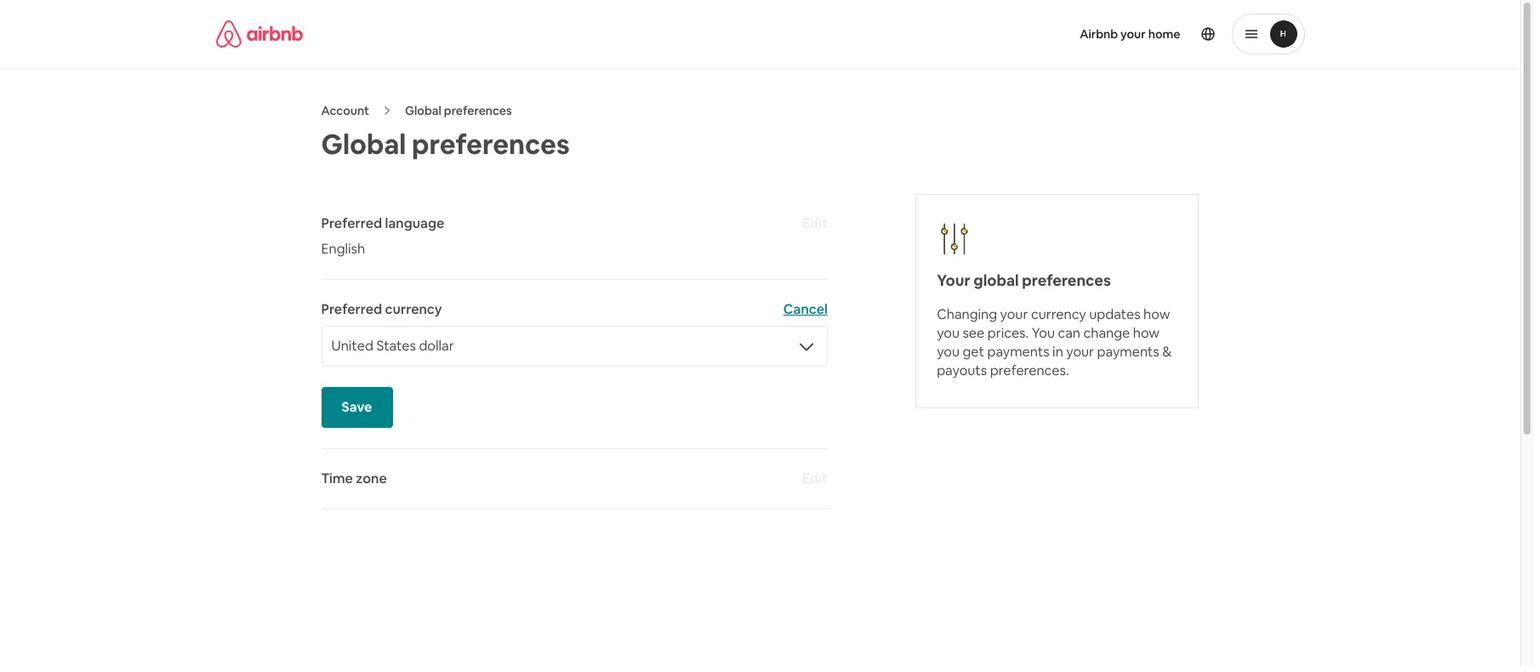 Task type: vqa. For each thing, say whether or not it's contained in the screenshot.
"your"
yes



Task type: locate. For each thing, give the bounding box(es) containing it.
preferred for preferred language english
[[321, 215, 382, 232]]

&
[[1163, 343, 1172, 361]]

payments
[[988, 343, 1050, 361], [1098, 343, 1160, 361]]

0 horizontal spatial payments
[[988, 343, 1050, 361]]

0 horizontal spatial your
[[1001, 306, 1029, 323]]

global preferences
[[405, 103, 512, 118], [321, 127, 570, 162]]

0 vertical spatial edit
[[803, 215, 828, 232]]

1 vertical spatial your
[[1001, 306, 1029, 323]]

1 vertical spatial edit
[[803, 470, 828, 488]]

currency
[[385, 300, 442, 318], [1032, 306, 1087, 323]]

global down account link
[[321, 127, 406, 162]]

0 vertical spatial you
[[937, 324, 960, 342]]

edit for 1st edit button
[[803, 215, 828, 232]]

preferred
[[321, 215, 382, 232], [321, 300, 382, 318]]

2 horizontal spatial your
[[1121, 26, 1146, 42]]

1 horizontal spatial payments
[[1098, 343, 1160, 361]]

change
[[1084, 324, 1131, 342]]

your for airbnb
[[1121, 26, 1146, 42]]

1 horizontal spatial currency
[[1032, 306, 1087, 323]]

you up the payouts
[[937, 343, 960, 361]]

currency down "preferred language english"
[[385, 300, 442, 318]]

language
[[385, 215, 445, 232]]

1 payments from the left
[[988, 343, 1050, 361]]

0 vertical spatial preferred
[[321, 215, 382, 232]]

you left the see
[[937, 324, 960, 342]]

global right account link
[[405, 103, 442, 118]]

0 vertical spatial edit button
[[803, 215, 828, 233]]

time zone
[[321, 470, 387, 488]]

your
[[1121, 26, 1146, 42], [1001, 306, 1029, 323], [1067, 343, 1095, 361]]

account
[[321, 103, 369, 118]]

how
[[1144, 306, 1171, 323], [1134, 324, 1160, 342]]

how down updates
[[1134, 324, 1160, 342]]

see
[[963, 324, 985, 342]]

edit
[[803, 215, 828, 232], [803, 470, 828, 488]]

0 horizontal spatial currency
[[385, 300, 442, 318]]

changing
[[937, 306, 998, 323]]

payments down prices.
[[988, 343, 1050, 361]]

2 vertical spatial your
[[1067, 343, 1095, 361]]

preferred inside "preferred language english"
[[321, 215, 382, 232]]

your down can
[[1067, 343, 1095, 361]]

2 edit from the top
[[803, 470, 828, 488]]

2 vertical spatial preferences
[[1023, 271, 1111, 290]]

your left home
[[1121, 26, 1146, 42]]

your up prices.
[[1001, 306, 1029, 323]]

1 horizontal spatial your
[[1067, 343, 1095, 361]]

preferred language english
[[321, 215, 445, 258]]

1 vertical spatial you
[[937, 343, 960, 361]]

1 vertical spatial preferences
[[412, 127, 570, 162]]

updates
[[1090, 306, 1141, 323]]

preferred down english
[[321, 300, 382, 318]]

preferences
[[444, 103, 512, 118], [412, 127, 570, 162], [1023, 271, 1111, 290]]

2 you from the top
[[937, 343, 960, 361]]

preferred up english
[[321, 215, 382, 232]]

payments down change on the right of page
[[1098, 343, 1160, 361]]

2 edit button from the top
[[803, 470, 828, 489]]

edit for first edit button from the bottom
[[803, 470, 828, 488]]

save
[[342, 398, 372, 416]]

1 vertical spatial edit button
[[803, 470, 828, 489]]

edit button
[[803, 215, 828, 233], [803, 470, 828, 489]]

how up &
[[1144, 306, 1171, 323]]

currency up can
[[1032, 306, 1087, 323]]

1 vertical spatial preferred
[[321, 300, 382, 318]]

cancel
[[784, 300, 828, 318]]

1 preferred from the top
[[321, 215, 382, 232]]

time
[[321, 470, 353, 488]]

your inside profile element
[[1121, 26, 1146, 42]]

global
[[405, 103, 442, 118], [321, 127, 406, 162]]

0 vertical spatial your
[[1121, 26, 1146, 42]]

payouts
[[937, 362, 988, 380]]

your
[[937, 271, 971, 290]]

you
[[937, 324, 960, 342], [937, 343, 960, 361]]

preferences.
[[990, 362, 1070, 380]]

2 preferred from the top
[[321, 300, 382, 318]]

changing your currency updates how you see prices. you can change how you get payments in your payments & payouts preferences.
[[937, 306, 1172, 380]]

your global preferences
[[937, 271, 1111, 290]]

save button
[[321, 387, 393, 428]]

profile element
[[781, 0, 1305, 68]]

1 edit from the top
[[803, 215, 828, 232]]



Task type: describe. For each thing, give the bounding box(es) containing it.
1 edit button from the top
[[803, 215, 828, 233]]

home
[[1149, 26, 1181, 42]]

you
[[1032, 324, 1055, 342]]

0 vertical spatial how
[[1144, 306, 1171, 323]]

english
[[321, 240, 365, 258]]

global
[[974, 271, 1019, 290]]

0 vertical spatial preferences
[[444, 103, 512, 118]]

preferred for preferred currency
[[321, 300, 382, 318]]

can
[[1058, 324, 1081, 342]]

preferred currency
[[321, 300, 442, 318]]

1 vertical spatial global preferences
[[321, 127, 570, 162]]

1 you from the top
[[937, 324, 960, 342]]

account link
[[321, 103, 369, 118]]

2 payments from the left
[[1098, 343, 1160, 361]]

airbnb your home
[[1080, 26, 1181, 42]]

cancel button
[[784, 300, 828, 319]]

airbnb
[[1080, 26, 1119, 42]]

0 vertical spatial global preferences
[[405, 103, 512, 118]]

currency inside changing your currency updates how you see prices. you can change how you get payments in your payments & payouts preferences.
[[1032, 306, 1087, 323]]

1 vertical spatial how
[[1134, 324, 1160, 342]]

zone
[[356, 470, 387, 488]]

your for changing
[[1001, 306, 1029, 323]]

airbnb your home link
[[1070, 16, 1191, 52]]

get
[[963, 343, 985, 361]]

in
[[1053, 343, 1064, 361]]

1 vertical spatial global
[[321, 127, 406, 162]]

prices.
[[988, 324, 1029, 342]]

0 vertical spatial global
[[405, 103, 442, 118]]



